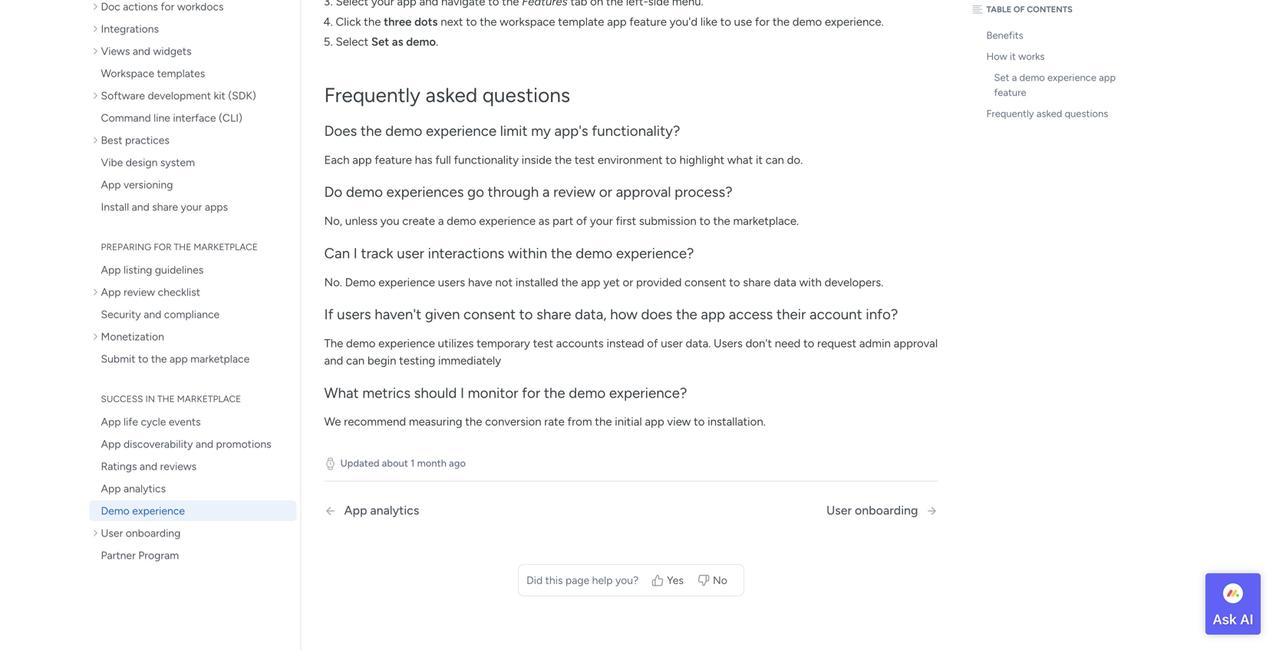 Task type: describe. For each thing, give the bounding box(es) containing it.
to down the process?
[[700, 214, 711, 228]]

with
[[800, 276, 822, 289]]

ask
[[1213, 611, 1238, 628]]

0 horizontal spatial frequently
[[324, 83, 421, 107]]

project logo image
[[1222, 581, 1246, 606]]

app life cycle events link
[[89, 411, 297, 432]]

best
[[101, 134, 122, 147]]

the right from
[[595, 415, 612, 429]]

test inside the demo experience utilizes temporary test accounts instead of user data. users don't need to request admin approval and can begin testing immediately
[[533, 337, 554, 351]]

vibe
[[101, 156, 123, 169]]

1 horizontal spatial test
[[575, 153, 595, 167]]

views
[[101, 44, 130, 58]]

2 vertical spatial for
[[522, 384, 541, 401]]

ago
[[449, 457, 466, 470]]

app review checklist
[[101, 286, 200, 299]]

installed
[[516, 276, 559, 289]]

no
[[713, 574, 728, 587]]

immediately
[[438, 354, 501, 368]]

about
[[382, 457, 408, 470]]

your inside "link"
[[181, 200, 202, 213]]

0 vertical spatial it
[[1010, 50, 1017, 63]]

vibe design system
[[101, 156, 195, 169]]

marketplace for app life cycle events
[[177, 393, 241, 405]]

1 horizontal spatial questions
[[1065, 107, 1109, 120]]

software
[[101, 89, 145, 102]]

0 horizontal spatial asked
[[426, 83, 478, 107]]

go
[[468, 183, 484, 201]]

how
[[987, 50, 1008, 63]]

0 horizontal spatial user onboarding link
[[89, 523, 297, 544]]

2 vertical spatial feature
[[375, 153, 412, 167]]

the right does at top
[[361, 122, 382, 139]]

0 horizontal spatial app analytics
[[101, 482, 166, 495]]

app right each
[[353, 153, 372, 167]]

0 horizontal spatial approval
[[616, 183, 671, 201]]

the right inside
[[555, 153, 572, 167]]

app listing guidelines
[[101, 263, 204, 276]]

this
[[546, 574, 563, 587]]

measuring
[[409, 415, 463, 429]]

template
[[558, 15, 605, 29]]

account
[[810, 306, 863, 323]]

1 horizontal spatial can
[[766, 153, 785, 167]]

app for app life cycle events link
[[101, 415, 121, 428]]

the down monitor
[[465, 415, 483, 429]]

demo up the unless
[[346, 183, 383, 201]]

should
[[414, 384, 457, 401]]

1 horizontal spatial frequently asked questions
[[987, 107, 1109, 120]]

installation.
[[708, 415, 766, 429]]

and for reviews
[[140, 460, 157, 473]]

yet
[[604, 276, 620, 289]]

0 vertical spatial user onboarding link
[[827, 503, 939, 518]]

1 vertical spatial it
[[756, 153, 763, 167]]

experience inside the demo experience utilizes temporary test accounts instead of user data. users don't need to request admin approval and can begin testing immediately
[[379, 337, 435, 351]]

partner program link
[[89, 545, 297, 566]]

can inside the demo experience utilizes temporary test accounts instead of user data. users don't need to request admin approval and can begin testing immediately
[[346, 354, 365, 368]]

full
[[436, 153, 451, 167]]

set inside click the three dots next to the workspace template app feature you'd like to use for the demo experience. select set as demo .
[[372, 35, 389, 49]]

from
[[568, 415, 592, 429]]

select
[[336, 35, 369, 49]]

does the demo experience limit my app's functionality?
[[324, 122, 681, 139]]

app life cycle events
[[101, 415, 201, 428]]

we recommend measuring the conversion rate from the initial app view to installation.
[[324, 415, 766, 429]]

app for app listing guidelines link
[[101, 263, 121, 276]]

did
[[527, 574, 543, 587]]

to inside the demo experience utilizes temporary test accounts instead of user data. users don't need to request admin approval and can begin testing immediately
[[804, 337, 815, 351]]

templates
[[157, 67, 205, 80]]

workspace templates link
[[89, 63, 297, 84]]

their
[[777, 306, 806, 323]]

the right use
[[773, 15, 790, 29]]

1 horizontal spatial i
[[461, 384, 465, 401]]

help
[[592, 574, 613, 587]]

show subpages for user onboarding image
[[93, 528, 101, 539]]

design
[[126, 156, 158, 169]]

to right view
[[694, 415, 705, 429]]

we
[[324, 415, 341, 429]]

you'd
[[670, 15, 698, 29]]

0 vertical spatial review
[[554, 183, 596, 201]]

thumbs up 2 image
[[652, 574, 664, 587]]

.
[[436, 35, 439, 49]]

unless
[[345, 214, 378, 228]]

pagination controls element
[[324, 488, 939, 534]]

apps
[[205, 200, 228, 213]]

accounts
[[556, 337, 604, 351]]

submit to the app marketplace
[[101, 352, 250, 365]]

dots
[[415, 15, 438, 29]]

demo up from
[[569, 384, 606, 401]]

the right the does on the right top
[[676, 306, 698, 323]]

app for topmost app analytics link
[[101, 482, 121, 495]]

what
[[728, 153, 753, 167]]

set inside set a demo experience app feature
[[995, 71, 1010, 84]]

user inside the demo experience utilizes temporary test accounts instead of user data. users don't need to request admin approval and can begin testing immediately
[[661, 337, 683, 351]]

show subpages for app review checklist image
[[93, 287, 101, 297]]

0 horizontal spatial user
[[101, 527, 123, 540]]

2 vertical spatial a
[[438, 214, 444, 228]]

show subpages for views and widgets image
[[93, 46, 101, 56]]

benefits link
[[969, 25, 1138, 46]]

experience? for can i track user interactions within the demo experience?
[[616, 244, 694, 262]]

1 horizontal spatial users
[[438, 276, 466, 289]]

guidelines
[[155, 263, 204, 276]]

the right click
[[364, 15, 381, 29]]

set a demo experience app feature link
[[977, 67, 1138, 103]]

demo inside set a demo experience app feature
[[1020, 71, 1046, 84]]

admin
[[860, 337, 891, 351]]

1 horizontal spatial a
[[543, 183, 550, 201]]

each
[[324, 153, 350, 167]]

don't
[[746, 337, 772, 351]]

and inside the demo experience utilizes temporary test accounts instead of user data. users don't need to request admin approval and can begin testing immediately
[[324, 354, 343, 368]]

0 horizontal spatial consent
[[464, 306, 516, 323]]

1 vertical spatial marketplace
[[191, 352, 250, 365]]

marketplace for app listing guidelines
[[194, 241, 258, 253]]

demo down "dots"
[[406, 35, 436, 49]]

no.
[[324, 276, 342, 289]]

highlight
[[680, 153, 725, 167]]

app inside 'pagination controls' element
[[344, 503, 367, 518]]

ai
[[1241, 611, 1254, 628]]

demo up has
[[386, 122, 423, 139]]

0 horizontal spatial onboarding
[[126, 527, 181, 540]]

1 horizontal spatial your
[[590, 214, 613, 228]]

and down app life cycle events link
[[196, 438, 214, 451]]

frequently asked questions link
[[969, 103, 1138, 124]]

limit
[[500, 122, 528, 139]]

demo up interactions
[[447, 214, 476, 228]]

system
[[160, 156, 195, 169]]

marketplace.
[[734, 214, 799, 228]]

for inside click the three dots next to the workspace template app feature you'd like to use for the demo experience. select set as demo .
[[755, 15, 770, 29]]

1 vertical spatial for
[[154, 241, 172, 253]]

demo up no. demo experience users have not installed the app yet or provided consent to share data with developers.
[[576, 244, 613, 262]]

the right in
[[157, 393, 175, 405]]

have
[[468, 276, 493, 289]]

widgets
[[153, 44, 192, 58]]

rate
[[545, 415, 565, 429]]

users
[[714, 337, 743, 351]]

and for compliance
[[144, 308, 162, 321]]

1 horizontal spatial consent
[[685, 276, 727, 289]]

views and widgets
[[101, 44, 192, 58]]

show subpages for doc actions for workdocs image
[[93, 1, 101, 12]]

recommend
[[344, 415, 406, 429]]

you
[[381, 214, 400, 228]]

the down no, unless you create a demo experience as part of your first submission to the marketplace. at the top of the page
[[551, 244, 572, 262]]

partner program
[[101, 549, 179, 562]]

ratings and reviews
[[101, 460, 197, 473]]

utilizes
[[438, 337, 474, 351]]

to down monetization
[[138, 352, 148, 365]]

app review checklist link
[[89, 282, 297, 302]]

1
[[411, 457, 415, 470]]

temporary
[[477, 337, 530, 351]]

(cli)
[[219, 111, 243, 124]]

inside
[[522, 153, 552, 167]]

thumbs down1 image
[[698, 574, 710, 587]]

partner
[[101, 549, 136, 562]]

demo experience link
[[89, 501, 297, 521]]

0 horizontal spatial demo
[[101, 504, 130, 517]]

to up access at the top of page
[[730, 276, 741, 289]]

data,
[[575, 306, 607, 323]]

app up data.
[[701, 306, 726, 323]]

0 horizontal spatial questions
[[483, 83, 571, 107]]

arrow left2 image
[[324, 505, 337, 517]]

page
[[566, 574, 590, 587]]

the down monetization
[[151, 352, 167, 365]]

the right next
[[480, 15, 497, 29]]

review inside 'link'
[[124, 286, 155, 299]]

through
[[488, 183, 539, 201]]

app inside 'link'
[[101, 286, 121, 299]]

of inside the demo experience utilizes temporary test accounts instead of user data. users don't need to request admin approval and can begin testing immediately
[[647, 337, 658, 351]]



Task type: vqa. For each thing, say whether or not it's contained in the screenshot.
2nd Planning your app from the bottom
no



Task type: locate. For each thing, give the bounding box(es) containing it.
user inside 'pagination controls' element
[[827, 503, 852, 518]]

app analytics link inside 'pagination controls' element
[[324, 503, 588, 518]]

your down app versioning link
[[181, 200, 202, 213]]

user left data.
[[661, 337, 683, 351]]

consent
[[685, 276, 727, 289], [464, 306, 516, 323]]

of right part
[[577, 214, 588, 228]]

software development kit (sdk)
[[101, 89, 256, 102]]

0 horizontal spatial user onboarding
[[101, 527, 181, 540]]

consent right provided
[[685, 276, 727, 289]]

to left highlight
[[666, 153, 677, 167]]

app up "show subpages for app review checklist" image
[[101, 263, 121, 276]]

ask ai button
[[1206, 574, 1261, 635]]

experience.
[[825, 15, 884, 29]]

0 vertical spatial app analytics
[[101, 482, 166, 495]]

the down the process?
[[714, 214, 731, 228]]

to right need
[[804, 337, 815, 351]]

0 vertical spatial i
[[354, 244, 358, 262]]

1 horizontal spatial for
[[522, 384, 541, 401]]

app right arrow left2 image
[[344, 503, 367, 518]]

interface
[[173, 111, 216, 124]]

app down ratings
[[101, 482, 121, 495]]

1 vertical spatial analytics
[[370, 503, 419, 518]]

0 vertical spatial your
[[181, 200, 202, 213]]

1 horizontal spatial or
[[623, 276, 634, 289]]

frequently asked questions down set a demo experience app feature
[[987, 107, 1109, 120]]

arrow right2 image
[[926, 505, 939, 517]]

0 vertical spatial analytics
[[124, 482, 166, 495]]

it right the how
[[1010, 50, 1017, 63]]

if users haven't given consent to share data, how does the app access their account info?
[[324, 306, 899, 323]]

2 horizontal spatial feature
[[995, 86, 1027, 99]]

for up the we recommend measuring the conversion rate from the initial app view to installation.
[[522, 384, 541, 401]]

asked down "."
[[426, 83, 478, 107]]

user onboarding inside 'pagination controls' element
[[827, 503, 919, 518]]

1 horizontal spatial it
[[1010, 50, 1017, 63]]

need
[[775, 337, 801, 351]]

share down versioning
[[152, 200, 178, 213]]

0 horizontal spatial as
[[392, 35, 404, 49]]

instead
[[607, 337, 645, 351]]

0 vertical spatial users
[[438, 276, 466, 289]]

demo inside the demo experience utilizes temporary test accounts instead of user data. users don't need to request admin approval and can begin testing immediately
[[346, 337, 376, 351]]

i right the should
[[461, 384, 465, 401]]

1 vertical spatial as
[[539, 214, 550, 228]]

analytics inside 'pagination controls' element
[[370, 503, 419, 518]]

marketplace up app life cycle events link
[[177, 393, 241, 405]]

set down the how
[[995, 71, 1010, 84]]

integrations
[[101, 22, 159, 35]]

install
[[101, 200, 129, 213]]

not
[[496, 276, 513, 289]]

app discoverability and promotions link
[[89, 434, 297, 454]]

0 horizontal spatial test
[[533, 337, 554, 351]]

1 vertical spatial users
[[337, 306, 371, 323]]

0 horizontal spatial frequently asked questions
[[324, 83, 571, 107]]

review
[[554, 183, 596, 201], [124, 286, 155, 299]]

0 horizontal spatial or
[[599, 183, 613, 201]]

0 vertical spatial user onboarding
[[827, 503, 919, 518]]

your left the first
[[590, 214, 613, 228]]

works
[[1019, 50, 1045, 63]]

experiences
[[387, 183, 464, 201]]

1 horizontal spatial feature
[[630, 15, 667, 29]]

users right if
[[337, 306, 371, 323]]

security and compliance
[[101, 308, 220, 321]]

2 horizontal spatial share
[[743, 276, 771, 289]]

demo experience
[[101, 504, 185, 517]]

0 horizontal spatial share
[[152, 200, 178, 213]]

marketplace down monetization link
[[191, 352, 250, 365]]

kit
[[214, 89, 226, 102]]

asked down set a demo experience app feature
[[1037, 107, 1063, 120]]

1 vertical spatial i
[[461, 384, 465, 401]]

versioning
[[124, 178, 173, 191]]

1 vertical spatial or
[[623, 276, 634, 289]]

feature down "how it works" on the right top of page
[[995, 86, 1027, 99]]

1 horizontal spatial approval
[[894, 337, 938, 351]]

for right use
[[755, 15, 770, 29]]

a right through
[[543, 183, 550, 201]]

a down "how it works" on the right top of page
[[1012, 71, 1018, 84]]

1 horizontal spatial user onboarding link
[[827, 503, 939, 518]]

app analytics link
[[89, 478, 297, 499], [324, 503, 588, 518]]

practices
[[125, 134, 170, 147]]

experience?
[[616, 244, 694, 262], [610, 384, 688, 401]]

frequently down set a demo experience app feature
[[987, 107, 1035, 120]]

view
[[668, 415, 691, 429]]

onboarding inside 'pagination controls' element
[[855, 503, 919, 518]]

1 horizontal spatial frequently
[[987, 107, 1035, 120]]

analytics up demo experience
[[124, 482, 166, 495]]

click the three dots next to the workspace template app feature you'd like to use for the demo experience. select set as demo .
[[336, 15, 884, 49]]

success in the marketplace
[[101, 393, 241, 405]]

0 horizontal spatial can
[[346, 354, 365, 368]]

1 vertical spatial app analytics
[[344, 503, 419, 518]]

your
[[181, 200, 202, 213], [590, 214, 613, 228]]

0 vertical spatial consent
[[685, 276, 727, 289]]

submission
[[639, 214, 697, 228]]

1 horizontal spatial user
[[661, 337, 683, 351]]

and down app review checklist
[[144, 308, 162, 321]]

show subpages for monetization image
[[93, 331, 101, 342]]

0 horizontal spatial a
[[438, 214, 444, 228]]

1 horizontal spatial set
[[995, 71, 1010, 84]]

1 vertical spatial consent
[[464, 306, 516, 323]]

questions down set a demo experience app feature link
[[1065, 107, 1109, 120]]

cycle
[[141, 415, 166, 428]]

frequently asked questions down "."
[[324, 83, 571, 107]]

1 vertical spatial of
[[647, 337, 658, 351]]

begin
[[368, 354, 397, 368]]

the
[[364, 15, 381, 29], [480, 15, 497, 29], [773, 15, 790, 29], [361, 122, 382, 139], [555, 153, 572, 167], [714, 214, 731, 228], [174, 241, 191, 253], [551, 244, 572, 262], [561, 276, 579, 289], [676, 306, 698, 323], [151, 352, 167, 365], [544, 384, 566, 401], [157, 393, 175, 405], [465, 415, 483, 429], [595, 415, 612, 429]]

can left do.
[[766, 153, 785, 167]]

to down "installed"
[[520, 306, 533, 323]]

1 vertical spatial review
[[124, 286, 155, 299]]

experience? up initial
[[610, 384, 688, 401]]

user down create
[[397, 244, 425, 262]]

and down the discoverability
[[140, 460, 157, 473]]

views and widgets link
[[89, 41, 297, 61]]

success
[[101, 393, 143, 405]]

app analytics down about
[[344, 503, 419, 518]]

marketplace up app listing guidelines link
[[194, 241, 258, 253]]

2 horizontal spatial for
[[755, 15, 770, 29]]

experience down how it works link
[[1048, 71, 1097, 84]]

can left begin on the left bottom of page
[[346, 354, 365, 368]]

and for share
[[132, 200, 150, 213]]

1 horizontal spatial as
[[539, 214, 550, 228]]

submit
[[101, 352, 136, 365]]

experience up 'full' on the top left of page
[[426, 122, 497, 139]]

experience? up provided
[[616, 244, 694, 262]]

0 horizontal spatial review
[[124, 286, 155, 299]]

0 vertical spatial test
[[575, 153, 595, 167]]

within
[[508, 244, 548, 262]]

the up "guidelines"
[[174, 241, 191, 253]]

checklist
[[158, 286, 200, 299]]

does
[[642, 306, 673, 323]]

what
[[324, 384, 359, 401]]

app down vibe
[[101, 178, 121, 191]]

app analytics inside 'pagination controls' element
[[344, 503, 419, 518]]

of right the instead
[[647, 337, 658, 351]]

approval inside the demo experience utilizes temporary test accounts instead of user data. users don't need to request admin approval and can begin testing immediately
[[894, 337, 938, 351]]

feature left "you'd"
[[630, 15, 667, 29]]

0 vertical spatial a
[[1012, 71, 1018, 84]]

0 horizontal spatial of
[[577, 214, 588, 228]]

1 vertical spatial demo
[[101, 504, 130, 517]]

1 vertical spatial onboarding
[[126, 527, 181, 540]]

to right like
[[721, 15, 732, 29]]

consent up temporary
[[464, 306, 516, 323]]

compliance
[[164, 308, 220, 321]]

watch image
[[324, 458, 337, 470]]

share left data
[[743, 276, 771, 289]]

review down listing
[[124, 286, 155, 299]]

the right "installed"
[[561, 276, 579, 289]]

three
[[384, 15, 412, 29]]

has
[[415, 153, 433, 167]]

feature inside set a demo experience app feature
[[995, 86, 1027, 99]]

how it works
[[987, 50, 1045, 63]]

line
[[154, 111, 170, 124]]

0 horizontal spatial feature
[[375, 153, 412, 167]]

promotions
[[216, 438, 272, 451]]

1 vertical spatial approval
[[894, 337, 938, 351]]

0 vertical spatial for
[[755, 15, 770, 29]]

1 vertical spatial share
[[743, 276, 771, 289]]

experience down through
[[479, 214, 536, 228]]

0 vertical spatial or
[[599, 183, 613, 201]]

0 horizontal spatial user
[[397, 244, 425, 262]]

the up 'rate' on the left bottom of the page
[[544, 384, 566, 401]]

1 vertical spatial feature
[[995, 86, 1027, 99]]

0 horizontal spatial analytics
[[124, 482, 166, 495]]

as inside click the three dots next to the workspace template app feature you'd like to use for the demo experience. select set as demo .
[[392, 35, 404, 49]]

0 vertical spatial feature
[[630, 15, 667, 29]]

preparing for the marketplace
[[101, 241, 258, 253]]

or
[[599, 183, 613, 201], [623, 276, 634, 289]]

questions up 'limit' in the top left of the page
[[483, 83, 571, 107]]

click
[[336, 15, 361, 29]]

app down monetization link
[[170, 352, 188, 365]]

updated
[[341, 457, 380, 470]]

1 horizontal spatial analytics
[[370, 503, 419, 518]]

approval up the first
[[616, 183, 671, 201]]

if
[[324, 306, 334, 323]]

reviews
[[160, 460, 197, 473]]

test left accounts
[[533, 337, 554, 351]]

preparing
[[101, 241, 151, 253]]

user onboarding left arrow right2 image
[[827, 503, 919, 518]]

app left yet
[[581, 276, 601, 289]]

experience up testing
[[379, 337, 435, 351]]

ratings and reviews link
[[89, 456, 297, 477]]

1 vertical spatial user
[[661, 337, 683, 351]]

and down app versioning
[[132, 200, 150, 213]]

2 vertical spatial marketplace
[[177, 393, 241, 405]]

0 vertical spatial share
[[152, 200, 178, 213]]

i right can at the top left of the page
[[354, 244, 358, 262]]

1 vertical spatial your
[[590, 214, 613, 228]]

feature inside click the three dots next to the workspace template app feature you'd like to use for the demo experience. select set as demo .
[[630, 15, 667, 29]]

initial
[[615, 415, 642, 429]]

app analytics up demo experience
[[101, 482, 166, 495]]

as left part
[[539, 214, 550, 228]]

given
[[425, 306, 460, 323]]

frequently up does at top
[[324, 83, 421, 107]]

as down three
[[392, 35, 404, 49]]

in
[[145, 393, 155, 405]]

part
[[553, 214, 574, 228]]

demo right no.
[[345, 276, 376, 289]]

0 vertical spatial app analytics link
[[89, 478, 297, 499]]

experience inside set a demo experience app feature
[[1048, 71, 1097, 84]]

i
[[354, 244, 358, 262], [461, 384, 465, 401]]

1 horizontal spatial onboarding
[[855, 503, 919, 518]]

app for 'app discoverability and promotions' link at the left bottom of the page
[[101, 438, 121, 451]]

0 horizontal spatial your
[[181, 200, 202, 213]]

a
[[1012, 71, 1018, 84], [543, 183, 550, 201], [438, 214, 444, 228]]

app down how it works link
[[1100, 71, 1116, 84]]

1 vertical spatial set
[[995, 71, 1010, 84]]

0 horizontal spatial for
[[154, 241, 172, 253]]

review up part
[[554, 183, 596, 201]]

process?
[[675, 183, 733, 201]]

analytics down about
[[370, 503, 419, 518]]

workspace templates
[[101, 67, 205, 80]]

it right what
[[756, 153, 763, 167]]

0 vertical spatial user
[[397, 244, 425, 262]]

no, unless you create a demo experience as part of your first submission to the marketplace.
[[324, 214, 799, 228]]

1 horizontal spatial of
[[647, 337, 658, 351]]

ask ai
[[1213, 611, 1254, 628]]

test down app's
[[575, 153, 595, 167]]

first
[[616, 214, 637, 228]]

show subpages for software development kit (sdk) image
[[93, 90, 101, 101]]

demo left experience.
[[793, 15, 822, 29]]

onboarding left arrow right2 image
[[855, 503, 919, 518]]

1 vertical spatial user onboarding link
[[89, 523, 297, 544]]

app versioning link
[[89, 174, 297, 195]]

1 vertical spatial app analytics link
[[324, 503, 588, 518]]

app for app versioning link
[[101, 178, 121, 191]]

1 horizontal spatial demo
[[345, 276, 376, 289]]

do.
[[787, 153, 803, 167]]

analytics
[[124, 482, 166, 495], [370, 503, 419, 518]]

app inside set a demo experience app feature
[[1100, 71, 1116, 84]]

submit to the app marketplace link
[[89, 349, 297, 369]]

experience? for what metrics should i monitor for the demo experience?
[[610, 384, 688, 401]]

0 horizontal spatial users
[[337, 306, 371, 323]]

a inside set a demo experience app feature
[[1012, 71, 1018, 84]]

app inside click the three dots next to the workspace template app feature you'd like to use for the demo experience. select set as demo .
[[607, 15, 627, 29]]

install and share your apps link
[[89, 196, 297, 217]]

0 vertical spatial user
[[827, 503, 852, 518]]

demo down works
[[1020, 71, 1046, 84]]

can
[[324, 244, 350, 262]]

1 vertical spatial can
[[346, 354, 365, 368]]

app left view
[[645, 415, 665, 429]]

functionality
[[454, 153, 519, 167]]

app up 'security'
[[101, 286, 121, 299]]

feature left has
[[375, 153, 412, 167]]

1 horizontal spatial share
[[537, 306, 572, 323]]

haven't
[[375, 306, 422, 323]]

share inside "link"
[[152, 200, 178, 213]]

0 vertical spatial can
[[766, 153, 785, 167]]

1 horizontal spatial asked
[[1037, 107, 1063, 120]]

app analytics link down ago
[[324, 503, 588, 518]]

2 vertical spatial share
[[537, 306, 572, 323]]

and for widgets
[[133, 44, 150, 58]]

app up ratings
[[101, 438, 121, 451]]

or right yet
[[623, 276, 634, 289]]

yes
[[667, 574, 684, 587]]

experience up haven't
[[379, 276, 435, 289]]

functionality?
[[592, 122, 681, 139]]

1 vertical spatial test
[[533, 337, 554, 351]]

0 vertical spatial demo
[[345, 276, 376, 289]]

show subpages for best practices image
[[93, 135, 101, 145]]

show subpages for integrations image
[[93, 23, 101, 34]]

1 vertical spatial user
[[101, 527, 123, 540]]

0 vertical spatial as
[[392, 35, 404, 49]]

to right next
[[466, 15, 477, 29]]

app right template
[[607, 15, 627, 29]]

1 horizontal spatial user onboarding
[[827, 503, 919, 518]]

users left have
[[438, 276, 466, 289]]

0 vertical spatial of
[[577, 214, 588, 228]]

1 horizontal spatial user
[[827, 503, 852, 518]]

frequently
[[324, 83, 421, 107], [987, 107, 1035, 120]]

0 vertical spatial onboarding
[[855, 503, 919, 518]]

experience up program
[[132, 504, 185, 517]]

onboarding up program
[[126, 527, 181, 540]]



